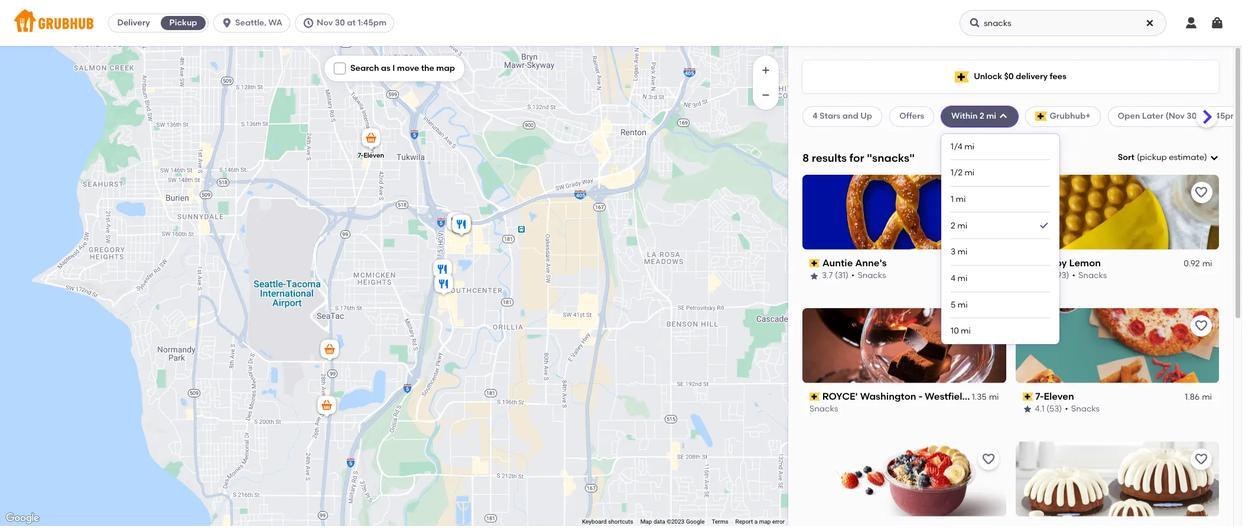 Task type: vqa. For each thing, say whether or not it's contained in the screenshot.
3.8
no



Task type: describe. For each thing, give the bounding box(es) containing it.
and
[[843, 111, 859, 121]]

svg image inside field
[[1210, 153, 1220, 163]]

delivery button
[[109, 14, 158, 33]]

5
[[951, 300, 956, 310]]

1.86
[[1185, 393, 1200, 403]]

keyboard
[[582, 519, 607, 526]]

nov 30 at 1:45pm
[[317, 18, 387, 28]]

1.35 for washington
[[972, 393, 987, 403]]

3.7
[[822, 271, 833, 281]]

within 2 mi
[[952, 111, 997, 121]]

royce'
[[823, 391, 858, 402]]

happy
[[1036, 258, 1067, 269]]

nov 30 at 1:45pm button
[[295, 14, 399, 33]]

"snacks"
[[867, 151, 915, 165]]

(nov
[[1166, 111, 1185, 121]]

search
[[351, 63, 379, 73]]

10
[[951, 326, 959, 336]]

pickup button
[[158, 14, 208, 33]]

washington
[[861, 391, 917, 402]]

1 vertical spatial at
[[1199, 111, 1208, 121]]

5 mi
[[951, 300, 968, 310]]

plus icon image
[[760, 64, 772, 76]]

1.35 mi for auntie anne's
[[972, 259, 999, 269]]

• for anne's
[[852, 271, 855, 281]]

4 for 4 mi
[[951, 274, 956, 284]]

delivery
[[1016, 71, 1048, 81]]

• for eleven
[[1065, 405, 1069, 415]]

$0
[[1005, 71, 1014, 81]]

• snacks for eleven
[[1065, 405, 1100, 415]]

search as i move the map
[[351, 63, 455, 73]]

(31)
[[835, 271, 849, 281]]

check icon image
[[1039, 220, 1051, 232]]

4.1 (53)
[[1035, 405, 1062, 415]]

estimate
[[1169, 153, 1205, 163]]

lemon
[[1069, 258, 1101, 269]]

mi right 1.86
[[1203, 393, 1212, 403]]

offers
[[900, 111, 925, 121]]

3.7 (31)
[[822, 271, 849, 281]]

seattle, wa button
[[213, 14, 295, 33]]

nov
[[317, 18, 333, 28]]

fees
[[1050, 71, 1067, 81]]

10 mi
[[951, 326, 971, 336]]

©2023
[[667, 519, 685, 526]]

snacks down royce'
[[810, 405, 838, 415]]

4 stars and up
[[813, 111, 873, 121]]

unlock $0 delivery fees
[[974, 71, 1067, 81]]

2 mi
[[951, 221, 968, 231]]

happy lemon
[[1036, 258, 1101, 269]]

unlock
[[974, 71, 1003, 81]]

up
[[861, 111, 873, 121]]

data
[[654, 519, 665, 526]]

jamba image
[[445, 210, 468, 236]]

• snacks for anne's
[[852, 271, 887, 281]]

map data ©2023 google
[[641, 519, 705, 526]]

happy lemon logo image
[[1016, 175, 1220, 250]]

(
[[1137, 153, 1140, 163]]

at inside button
[[347, 18, 356, 28]]

move
[[397, 63, 419, 73]]

i
[[393, 63, 395, 73]]

eleven inside map region
[[364, 152, 384, 159]]

mi inside option
[[958, 221, 968, 231]]

1 vertical spatial eleven
[[1044, 391, 1075, 402]]

auntie
[[823, 258, 853, 269]]

save this restaurant image for auntie anne's
[[982, 185, 996, 200]]

subscription pass image for 7-eleven
[[1023, 393, 1033, 401]]

mall
[[1031, 391, 1051, 402]]

seattle, wa
[[235, 18, 283, 28]]

auntie anne's
[[823, 258, 887, 269]]

1
[[951, 194, 954, 204]]

southcenter
[[971, 391, 1029, 402]]

shortcuts
[[608, 519, 633, 526]]

mi right 1/2
[[965, 168, 975, 178]]

grubhub+
[[1050, 111, 1091, 121]]

)
[[1205, 153, 1208, 163]]

star icon image for 7-eleven
[[1023, 405, 1032, 415]]

mi up 5 mi
[[958, 274, 968, 284]]

1 horizontal spatial 30
[[1187, 111, 1197, 121]]

(53)
[[1047, 405, 1062, 415]]

7-eleven logo image
[[1016, 308, 1220, 383]]

1 mi
[[951, 194, 966, 204]]

svg image inside seattle, wa button
[[221, 17, 233, 29]]

star icon image for auntie anne's
[[810, 272, 819, 281]]

mi left "mall"
[[989, 393, 999, 403]]

mi right 1
[[956, 194, 966, 204]]

2 horizontal spatial •
[[1072, 271, 1076, 281]]

1/4
[[951, 142, 963, 152]]

Search for food, convenience, alcohol... search field
[[960, 10, 1167, 36]]

1 horizontal spatial map
[[759, 519, 771, 526]]

4 mi
[[951, 274, 968, 284]]

(293)
[[1049, 271, 1069, 281]]

-
[[919, 391, 923, 402]]

results
[[812, 151, 847, 165]]

anne's
[[856, 258, 887, 269]]

save this restaurant image for jamba logo
[[982, 453, 996, 467]]

error
[[773, 519, 785, 526]]

for
[[850, 151, 865, 165]]

royce' washington - westfield southcenter mall
[[823, 391, 1051, 402]]

mi down 2 mi option
[[989, 259, 999, 269]]



Task type: locate. For each thing, give the bounding box(es) containing it.
1 vertical spatial 7-eleven
[[1036, 391, 1075, 402]]

1 horizontal spatial at
[[1199, 111, 1208, 121]]

report a map error link
[[736, 519, 785, 526]]

1 horizontal spatial •
[[1065, 405, 1069, 415]]

jamba logo image
[[803, 442, 1006, 517]]

0.92
[[1184, 259, 1200, 269]]

at left 1:45pm)
[[1199, 111, 1208, 121]]

0 horizontal spatial • snacks
[[852, 271, 887, 281]]

none field containing sort
[[1118, 152, 1220, 164]]

seattle,
[[235, 18, 267, 28]]

1 horizontal spatial 2
[[980, 111, 985, 121]]

subscription pass image
[[810, 260, 820, 268], [810, 393, 820, 401]]

svg image
[[1211, 16, 1225, 30], [303, 17, 314, 29], [969, 17, 981, 29], [1146, 18, 1155, 28], [1210, 153, 1220, 163]]

map right a
[[759, 519, 771, 526]]

0 horizontal spatial grubhub plus flag logo image
[[955, 71, 970, 82]]

save this restaurant image for happy lemon
[[1195, 185, 1209, 200]]

a
[[755, 519, 758, 526]]

7-
[[358, 152, 364, 159], [1036, 391, 1044, 402]]

1 vertical spatial subscription pass image
[[1023, 393, 1033, 401]]

0 vertical spatial 1.35
[[972, 259, 987, 269]]

1/2
[[951, 168, 963, 178]]

• right (53)
[[1065, 405, 1069, 415]]

subscription pass image for happy lemon
[[1023, 260, 1033, 268]]

0 horizontal spatial save this restaurant image
[[982, 453, 996, 467]]

1.35 right the westfield
[[972, 393, 987, 403]]

1 vertical spatial 7-
[[1036, 391, 1044, 402]]

1 vertical spatial subscription pass image
[[810, 393, 820, 401]]

7- inside map region
[[358, 152, 364, 159]]

1:45pm)
[[1210, 111, 1242, 121]]

keyboard shortcuts
[[582, 519, 633, 526]]

1 vertical spatial star icon image
[[1023, 405, 1032, 415]]

1 vertical spatial 1.35 mi
[[972, 393, 999, 403]]

0 vertical spatial subscription pass image
[[810, 260, 820, 268]]

0 vertical spatial 4
[[813, 111, 818, 121]]

0 vertical spatial • snacks
[[852, 271, 887, 281]]

mi right 10
[[961, 326, 971, 336]]

2
[[980, 111, 985, 121], [951, 221, 956, 231]]

nothing bundt cakes logo image
[[1016, 442, 1220, 517]]

wa
[[269, 18, 283, 28]]

auntie anne's logo image
[[803, 175, 1006, 250]]

0 vertical spatial 7-
[[358, 152, 364, 159]]

mi right the within
[[987, 111, 997, 121]]

at
[[347, 18, 356, 28], [1199, 111, 1208, 121]]

3
[[951, 247, 956, 257]]

minus icon image
[[760, 89, 772, 101]]

mi right 0.92
[[1203, 259, 1212, 269]]

google
[[686, 519, 705, 526]]

0 horizontal spatial 4
[[813, 111, 818, 121]]

1 1.35 mi from the top
[[972, 259, 999, 269]]

1 vertical spatial 30
[[1187, 111, 1197, 121]]

snacks right (53)
[[1072, 405, 1100, 415]]

2 subscription pass image from the top
[[810, 393, 820, 401]]

mi right 3
[[958, 247, 968, 257]]

1 horizontal spatial 4
[[951, 274, 956, 284]]

subscription pass image for auntie anne's
[[810, 260, 820, 268]]

eleven
[[364, 152, 384, 159], [1044, 391, 1075, 402]]

30 right (nov
[[1187, 111, 1197, 121]]

2 up 3
[[951, 221, 956, 231]]

terms
[[712, 519, 729, 526]]

grubhub plus flag logo image for unlock $0 delivery fees
[[955, 71, 970, 82]]

save this restaurant image for 7-eleven logo
[[1195, 319, 1209, 333]]

0 vertical spatial at
[[347, 18, 356, 28]]

mi right "1/4"
[[965, 142, 975, 152]]

1 vertical spatial save this restaurant image
[[982, 453, 996, 467]]

4 down 3
[[951, 274, 956, 284]]

save this restaurant button
[[978, 182, 999, 203], [1191, 182, 1212, 203], [1191, 315, 1212, 337], [978, 449, 999, 470], [1191, 449, 1212, 470]]

0 vertical spatial 1.35 mi
[[972, 259, 999, 269]]

1.35
[[972, 259, 987, 269], [972, 393, 987, 403]]

1 horizontal spatial star icon image
[[1023, 405, 1032, 415]]

4
[[813, 111, 818, 121], [951, 274, 956, 284]]

map
[[436, 63, 455, 73], [759, 519, 771, 526]]

auntie anne's image
[[450, 213, 474, 239]]

4.1
[[1035, 405, 1045, 415]]

1 horizontal spatial 7-eleven
[[1036, 391, 1075, 402]]

1 horizontal spatial grubhub plus flag logo image
[[1036, 112, 1048, 121]]

westfield
[[925, 391, 969, 402]]

star icon image left 4.1
[[1023, 405, 1032, 415]]

1 horizontal spatial eleven
[[1044, 391, 1075, 402]]

list box containing 1/4 mi
[[951, 134, 1051, 344]]

7-eleven
[[358, 152, 384, 159], [1036, 391, 1075, 402]]

(293) • snacks
[[1049, 271, 1107, 281]]

royce' washington - westfield southcenter mall logo image
[[803, 308, 1006, 383]]

subscription pass image
[[1023, 260, 1033, 268], [1023, 393, 1033, 401]]

1 1.35 from the top
[[972, 259, 987, 269]]

mi
[[987, 111, 997, 121], [965, 142, 975, 152], [965, 168, 975, 178], [956, 194, 966, 204], [958, 221, 968, 231], [958, 247, 968, 257], [989, 259, 999, 269], [1203, 259, 1212, 269], [958, 274, 968, 284], [958, 300, 968, 310], [961, 326, 971, 336], [989, 393, 999, 403], [1203, 393, 1212, 403]]

1 vertical spatial 4
[[951, 274, 956, 284]]

30 inside button
[[335, 18, 345, 28]]

1.35 for anne's
[[972, 259, 987, 269]]

0 vertical spatial map
[[436, 63, 455, 73]]

3 mi
[[951, 247, 968, 257]]

0 vertical spatial eleven
[[364, 152, 384, 159]]

save this restaurant image
[[1195, 319, 1209, 333], [982, 453, 996, 467]]

0 vertical spatial grubhub plus flag logo image
[[955, 71, 970, 82]]

0 horizontal spatial 2
[[951, 221, 956, 231]]

0 horizontal spatial at
[[347, 18, 356, 28]]

1 vertical spatial 1.35
[[972, 393, 987, 403]]

1/4 mi
[[951, 142, 975, 152]]

8
[[803, 151, 809, 165]]

grubhub plus flag logo image left unlock
[[955, 71, 970, 82]]

30 right nov
[[335, 18, 345, 28]]

report a map error
[[736, 519, 785, 526]]

• right (31)
[[852, 271, 855, 281]]

sea tac marathon image
[[318, 338, 342, 364]]

mi right 5
[[958, 300, 968, 310]]

snacks
[[858, 271, 887, 281], [1079, 271, 1107, 281], [810, 405, 838, 415], [1072, 405, 1100, 415]]

1.35 mi down 2 mi option
[[972, 259, 999, 269]]

mi up the 3 mi
[[958, 221, 968, 231]]

star icon image
[[810, 272, 819, 281], [1023, 405, 1032, 415]]

save this restaurant image
[[982, 185, 996, 200], [1195, 185, 1209, 200], [1195, 453, 1209, 467]]

as
[[381, 63, 391, 73]]

7 eleven image
[[359, 126, 383, 152]]

open later (nov 30 at 1:45pm)
[[1118, 111, 1242, 121]]

nothing bundt cakes image
[[432, 272, 456, 298]]

1.35 mi for royce' washington - westfield southcenter mall
[[972, 393, 999, 403]]

pickup
[[1140, 153, 1167, 163]]

1 subscription pass image from the top
[[810, 260, 820, 268]]

1 horizontal spatial save this restaurant image
[[1195, 319, 1209, 333]]

open
[[1118, 111, 1141, 121]]

google image
[[3, 511, 42, 527]]

svg image
[[1185, 16, 1199, 30], [221, 17, 233, 29], [336, 65, 343, 72], [999, 112, 1009, 121]]

at left '1:45pm'
[[347, 18, 356, 28]]

snacks down anne's
[[858, 271, 887, 281]]

extramile image
[[315, 394, 339, 420]]

1.86 mi
[[1185, 393, 1212, 403]]

• snacks right (53)
[[1065, 405, 1100, 415]]

grubhub plus flag logo image left grubhub+
[[1036, 112, 1048, 121]]

snacks down lemon
[[1079, 271, 1107, 281]]

0 horizontal spatial map
[[436, 63, 455, 73]]

grubhub plus flag logo image for grubhub+
[[1036, 112, 1048, 121]]

save this restaurant button for 7-eleven
[[1191, 315, 1212, 337]]

• down happy lemon
[[1072, 271, 1076, 281]]

within
[[952, 111, 978, 121]]

subscription pass image for royce' washington - westfield southcenter mall
[[810, 393, 820, 401]]

0 vertical spatial save this restaurant image
[[1195, 319, 1209, 333]]

grubhub plus flag logo image
[[955, 71, 970, 82], [1036, 112, 1048, 121]]

0 horizontal spatial 30
[[335, 18, 345, 28]]

1:45pm
[[358, 18, 387, 28]]

0 vertical spatial 30
[[335, 18, 345, 28]]

delivery
[[117, 18, 150, 28]]

2 subscription pass image from the top
[[1023, 393, 1033, 401]]

0 horizontal spatial •
[[852, 271, 855, 281]]

happy lemon image
[[431, 257, 455, 283]]

• snacks down anne's
[[852, 271, 887, 281]]

map
[[641, 519, 652, 526]]

subscription pass image left royce'
[[810, 393, 820, 401]]

None field
[[1118, 152, 1220, 164]]

0 vertical spatial subscription pass image
[[1023, 260, 1033, 268]]

subscription pass image left auntie
[[810, 260, 820, 268]]

1 vertical spatial grubhub plus flag logo image
[[1036, 112, 1048, 121]]

stars
[[820, 111, 841, 121]]

2 1.35 from the top
[[972, 393, 987, 403]]

•
[[852, 271, 855, 281], [1072, 271, 1076, 281], [1065, 405, 1069, 415]]

save this restaurant button for auntie anne's
[[978, 182, 999, 203]]

1 subscription pass image from the top
[[1023, 260, 1033, 268]]

• snacks
[[852, 271, 887, 281], [1065, 405, 1100, 415]]

0 horizontal spatial star icon image
[[810, 272, 819, 281]]

terms link
[[712, 519, 729, 526]]

1 horizontal spatial 7-
[[1036, 391, 1044, 402]]

4 for 4 stars and up
[[813, 111, 818, 121]]

list box
[[951, 134, 1051, 344]]

7-eleven inside map region
[[358, 152, 384, 159]]

later
[[1143, 111, 1164, 121]]

sort ( pickup estimate )
[[1118, 153, 1208, 163]]

1 vertical spatial 2
[[951, 221, 956, 231]]

0 vertical spatial 2
[[980, 111, 985, 121]]

1/2 mi
[[951, 168, 975, 178]]

1.35 mi right the westfield
[[972, 393, 999, 403]]

royce' washington - westfield southcenter mall image
[[450, 213, 474, 239]]

0 horizontal spatial eleven
[[364, 152, 384, 159]]

0 vertical spatial 7-eleven
[[358, 152, 384, 159]]

svg image inside nov 30 at 1:45pm button
[[303, 17, 314, 29]]

0 horizontal spatial 7-eleven
[[358, 152, 384, 159]]

2 inside option
[[951, 221, 956, 231]]

map right "the"
[[436, 63, 455, 73]]

sort
[[1118, 153, 1135, 163]]

0.92 mi
[[1184, 259, 1212, 269]]

1 horizontal spatial • snacks
[[1065, 405, 1100, 415]]

the
[[421, 63, 435, 73]]

4 left stars on the right of page
[[813, 111, 818, 121]]

2 mi option
[[951, 213, 1051, 240]]

main navigation navigation
[[0, 0, 1243, 46]]

0 horizontal spatial 7-
[[358, 152, 364, 159]]

save this restaurant button for happy lemon
[[1191, 182, 1212, 203]]

1.35 down 2 mi option
[[972, 259, 987, 269]]

map region
[[0, 0, 923, 527]]

30
[[335, 18, 345, 28], [1187, 111, 1197, 121]]

2 right the within
[[980, 111, 985, 121]]

report
[[736, 519, 753, 526]]

star icon image left 3.7
[[810, 272, 819, 281]]

keyboard shortcuts button
[[582, 519, 633, 527]]

0 vertical spatial star icon image
[[810, 272, 819, 281]]

8 results for "snacks"
[[803, 151, 915, 165]]

2 1.35 mi from the top
[[972, 393, 999, 403]]

pickup
[[169, 18, 197, 28]]

1 vertical spatial • snacks
[[1065, 405, 1100, 415]]

1 vertical spatial map
[[759, 519, 771, 526]]



